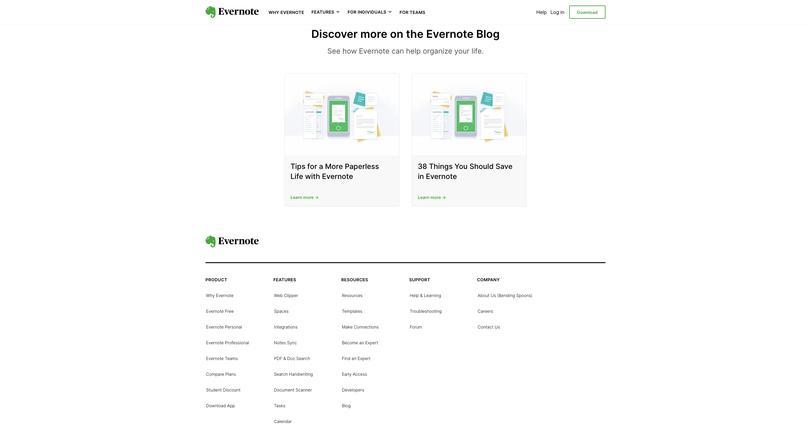Task type: describe. For each thing, give the bounding box(es) containing it.
individuals
[[358, 9, 387, 15]]

contact
[[478, 325, 494, 330]]

log
[[551, 9, 560, 15]]

download for download app
[[206, 404, 226, 409]]

evernote inside tips for a more paperless life with evernote
[[322, 172, 354, 181]]

→ for evernote
[[443, 195, 447, 200]]

forum
[[410, 325, 423, 330]]

student discount
[[206, 388, 241, 393]]

why evernote for evernote
[[206, 293, 234, 299]]

evernote free link
[[206, 309, 234, 315]]

1 vertical spatial blog
[[342, 404, 351, 409]]

blog image image for more
[[285, 74, 399, 155]]

search handwriting
[[274, 372, 313, 377]]

tasks
[[274, 404, 286, 409]]

download link
[[570, 5, 606, 19]]

see
[[328, 47, 341, 56]]

templates
[[342, 309, 363, 314]]

developers
[[342, 388, 364, 393]]

early access link
[[342, 372, 367, 378]]

document scanner link
[[274, 387, 312, 393]]

scanner
[[296, 388, 312, 393]]

calendar
[[274, 420, 292, 425]]

pdf
[[274, 356, 282, 362]]

discount
[[223, 388, 241, 393]]

clipper
[[284, 293, 298, 299]]

how
[[343, 47, 357, 56]]

evernote free
[[206, 309, 234, 314]]

save
[[496, 162, 513, 171]]

more for tips for a more paperless life with evernote
[[304, 195, 314, 200]]

you
[[455, 162, 468, 171]]

make connections
[[342, 325, 379, 330]]

expert for find an expert
[[358, 356, 371, 362]]

pdf & doc search
[[274, 356, 310, 362]]

organize
[[423, 47, 453, 56]]

2 evernote logo image from the top
[[206, 236, 259, 248]]

early
[[342, 372, 352, 377]]

1 horizontal spatial in
[[561, 9, 565, 15]]

expert for become an expert
[[366, 341, 379, 346]]

log in
[[551, 9, 565, 15]]

evernote personal
[[206, 325, 242, 330]]

why for for teams
[[269, 10, 280, 15]]

forum link
[[410, 324, 423, 330]]

why for evernote professional
[[206, 293, 215, 299]]

company
[[477, 278, 500, 283]]

in inside 38 things you should save in evernote
[[418, 172, 424, 181]]

an for become
[[360, 341, 364, 346]]

0 horizontal spatial features
[[274, 278, 296, 283]]

compare plans link
[[206, 372, 236, 378]]

find an expert
[[342, 356, 371, 362]]

on
[[390, 27, 404, 41]]

tasks link
[[274, 403, 286, 409]]

why evernote link for evernote
[[206, 293, 234, 299]]

careers
[[478, 309, 494, 314]]

→ for with
[[315, 195, 319, 200]]

1 horizontal spatial blog
[[477, 27, 500, 41]]

become
[[342, 341, 358, 346]]

help
[[406, 47, 421, 56]]

a
[[319, 162, 324, 171]]

evernote personal link
[[206, 324, 242, 330]]

web clipper link
[[274, 293, 298, 299]]

about
[[478, 293, 490, 299]]

learn for in
[[418, 195, 430, 200]]

become an expert
[[342, 341, 379, 346]]

document scanner
[[274, 388, 312, 393]]

troubleshooting
[[410, 309, 442, 314]]

learning
[[424, 293, 441, 299]]

find
[[342, 356, 351, 362]]

download app
[[206, 404, 235, 409]]

notes sync
[[274, 341, 297, 346]]

early access
[[342, 372, 367, 377]]

personal
[[225, 325, 242, 330]]

for for for individuals
[[348, 9, 357, 15]]

teams for for teams
[[410, 10, 426, 15]]

product
[[206, 278, 227, 283]]

& for help
[[420, 293, 423, 299]]

more for 38 things you should save in evernote
[[431, 195, 441, 200]]

evernote professional link
[[206, 340, 249, 346]]

features inside button
[[312, 9, 335, 15]]

developers link
[[342, 387, 364, 393]]

free
[[225, 309, 234, 314]]

doc
[[287, 356, 295, 362]]

search handwriting link
[[274, 372, 313, 378]]

log in link
[[551, 9, 565, 15]]



Task type: locate. For each thing, give the bounding box(es) containing it.
us for about
[[491, 293, 496, 299]]

us for contact
[[495, 325, 500, 330]]

2 learn more → from the left
[[418, 195, 447, 200]]

0 vertical spatial &
[[420, 293, 423, 299]]

why evernote
[[269, 10, 304, 15], [206, 293, 234, 299]]

0 horizontal spatial why evernote link
[[206, 293, 234, 299]]

an
[[360, 341, 364, 346], [352, 356, 357, 362]]

expert down become an expert
[[358, 356, 371, 362]]

1 horizontal spatial download
[[578, 10, 598, 15]]

contact us
[[478, 325, 500, 330]]

download for download
[[578, 10, 598, 15]]

careers link
[[478, 309, 494, 315]]

& inside help & learning link
[[420, 293, 423, 299]]

support
[[409, 278, 431, 283]]

why evernote for for
[[269, 10, 304, 15]]

0 horizontal spatial in
[[418, 172, 424, 181]]

for individuals button
[[348, 9, 393, 15]]

the
[[406, 27, 424, 41]]

evernote professional
[[206, 341, 249, 346]]

teams
[[410, 10, 426, 15], [225, 356, 238, 362]]

0 horizontal spatial why evernote
[[206, 293, 234, 299]]

38
[[418, 162, 428, 171]]

0 horizontal spatial for
[[348, 9, 357, 15]]

for inside button
[[348, 9, 357, 15]]

make
[[342, 325, 353, 330]]

paperless
[[345, 162, 379, 171]]

0 vertical spatial blog
[[477, 27, 500, 41]]

evernote teams
[[206, 356, 238, 362]]

1 horizontal spatial why evernote link
[[269, 9, 304, 15]]

1 vertical spatial features
[[274, 278, 296, 283]]

0 vertical spatial help
[[537, 9, 547, 15]]

0 horizontal spatial download
[[206, 404, 226, 409]]

blog image image
[[285, 74, 399, 155], [412, 74, 527, 155]]

0 vertical spatial resources
[[342, 278, 368, 283]]

learn more → for with
[[291, 195, 319, 200]]

0 vertical spatial why evernote
[[269, 10, 304, 15]]

us right contact
[[495, 325, 500, 330]]

1 vertical spatial why
[[206, 293, 215, 299]]

learn more → for evernote
[[418, 195, 447, 200]]

features up web clipper "link"
[[274, 278, 296, 283]]

for teams
[[400, 10, 426, 15]]

templates link
[[342, 309, 363, 315]]

access
[[353, 372, 367, 377]]

0 horizontal spatial blog image image
[[285, 74, 399, 155]]

life.
[[472, 47, 484, 56]]

0 vertical spatial teams
[[410, 10, 426, 15]]

for inside 'link'
[[400, 10, 409, 15]]

1 vertical spatial in
[[418, 172, 424, 181]]

search
[[297, 356, 310, 362], [274, 372, 288, 377]]

search right 'doc'
[[297, 356, 310, 362]]

calendar link
[[274, 419, 292, 425]]

integrations link
[[274, 324, 298, 330]]

learn for life
[[291, 195, 303, 200]]

blog up life.
[[477, 27, 500, 41]]

help & learning link
[[410, 293, 441, 299]]

download left 'app'
[[206, 404, 226, 409]]

1 horizontal spatial learn
[[418, 195, 430, 200]]

0 vertical spatial us
[[491, 293, 496, 299]]

1 vertical spatial resources
[[342, 293, 363, 299]]

0 horizontal spatial &
[[284, 356, 286, 362]]

& left 'doc'
[[284, 356, 286, 362]]

in down 38
[[418, 172, 424, 181]]

help down support
[[410, 293, 419, 299]]

spaces link
[[274, 309, 289, 315]]

an right become
[[360, 341, 364, 346]]

more
[[325, 162, 343, 171]]

teams inside 'link'
[[410, 10, 426, 15]]

evernote inside 38 things you should save in evernote
[[426, 172, 457, 181]]

for left individuals
[[348, 9, 357, 15]]

app
[[227, 404, 235, 409]]

1 vertical spatial us
[[495, 325, 500, 330]]

why evernote link for for
[[269, 9, 304, 15]]

spoons)
[[517, 293, 533, 299]]

features up discover at the left top of the page
[[312, 9, 335, 15]]

resources up templates link
[[342, 293, 363, 299]]

for
[[308, 162, 317, 171]]

tips
[[291, 162, 306, 171]]

2 blog image image from the left
[[412, 74, 527, 155]]

handwriting
[[289, 372, 313, 377]]

an right find
[[352, 356, 357, 362]]

help for help
[[537, 9, 547, 15]]

1 horizontal spatial teams
[[410, 10, 426, 15]]

should
[[470, 162, 494, 171]]

1 vertical spatial &
[[284, 356, 286, 362]]

0 horizontal spatial search
[[274, 372, 288, 377]]

help & learning
[[410, 293, 441, 299]]

0 horizontal spatial →
[[315, 195, 319, 200]]

find an expert link
[[342, 356, 371, 362]]

in
[[561, 9, 565, 15], [418, 172, 424, 181]]

teams for evernote teams
[[225, 356, 238, 362]]

blog
[[477, 27, 500, 41], [342, 404, 351, 409]]

0 horizontal spatial blog
[[342, 404, 351, 409]]

0 horizontal spatial more
[[304, 195, 314, 200]]

1 vertical spatial download
[[206, 404, 226, 409]]

resources
[[342, 278, 368, 283], [342, 293, 363, 299]]

student discount link
[[206, 387, 241, 393]]

& inside pdf & doc search link
[[284, 356, 286, 362]]

1 horizontal spatial an
[[360, 341, 364, 346]]

0 vertical spatial evernote logo image
[[206, 6, 259, 18]]

in right log
[[561, 9, 565, 15]]

1 vertical spatial an
[[352, 356, 357, 362]]

tips for a more paperless life with evernote
[[291, 162, 379, 181]]

teams up the the
[[410, 10, 426, 15]]

& left learning
[[420, 293, 423, 299]]

discover
[[312, 27, 358, 41]]

0 vertical spatial features
[[312, 9, 335, 15]]

help for help & learning
[[410, 293, 419, 299]]

0 vertical spatial download
[[578, 10, 598, 15]]

1 vertical spatial help
[[410, 293, 419, 299]]

become an expert link
[[342, 340, 379, 346]]

evernote teams link
[[206, 356, 238, 362]]

why evernote link
[[269, 9, 304, 15], [206, 293, 234, 299]]

with
[[306, 172, 321, 181]]

expert down the connections
[[366, 341, 379, 346]]

1 vertical spatial evernote logo image
[[206, 236, 259, 248]]

an for find
[[352, 356, 357, 362]]

0 horizontal spatial teams
[[225, 356, 238, 362]]

1 evernote logo image from the top
[[206, 6, 259, 18]]

for teams link
[[400, 9, 426, 15]]

help
[[537, 9, 547, 15], [410, 293, 419, 299]]

0 vertical spatial an
[[360, 341, 364, 346]]

make connections link
[[342, 324, 379, 330]]

0 vertical spatial expert
[[366, 341, 379, 346]]

1 horizontal spatial blog image image
[[412, 74, 527, 155]]

help left log
[[537, 9, 547, 15]]

1 horizontal spatial learn more →
[[418, 195, 447, 200]]

pdf & doc search link
[[274, 356, 310, 362]]

1 horizontal spatial why evernote
[[269, 10, 304, 15]]

about us (bending spoons)
[[478, 293, 533, 299]]

spaces
[[274, 309, 289, 314]]

for individuals
[[348, 9, 387, 15]]

web clipper
[[274, 293, 298, 299]]

us right about
[[491, 293, 496, 299]]

0 vertical spatial why evernote link
[[269, 9, 304, 15]]

student
[[206, 388, 222, 393]]

0 horizontal spatial learn
[[291, 195, 303, 200]]

resources up resources link
[[342, 278, 368, 283]]

1 learn from the left
[[291, 195, 303, 200]]

life
[[291, 172, 304, 181]]

1 horizontal spatial help
[[537, 9, 547, 15]]

1 vertical spatial expert
[[358, 356, 371, 362]]

notes sync link
[[274, 340, 297, 346]]

sync
[[287, 341, 297, 346]]

search down pdf
[[274, 372, 288, 377]]

learn more →
[[291, 195, 319, 200], [418, 195, 447, 200]]

(bending
[[498, 293, 515, 299]]

1 horizontal spatial search
[[297, 356, 310, 362]]

2 learn from the left
[[418, 195, 430, 200]]

1 horizontal spatial for
[[400, 10, 409, 15]]

1 blog image image from the left
[[285, 74, 399, 155]]

0 vertical spatial search
[[297, 356, 310, 362]]

features
[[312, 9, 335, 15], [274, 278, 296, 283]]

0 vertical spatial in
[[561, 9, 565, 15]]

1 horizontal spatial →
[[443, 195, 447, 200]]

0 horizontal spatial learn more →
[[291, 195, 319, 200]]

2 → from the left
[[443, 195, 447, 200]]

1 horizontal spatial why
[[269, 10, 280, 15]]

compare plans
[[206, 372, 236, 377]]

& for pdf
[[284, 356, 286, 362]]

document
[[274, 388, 295, 393]]

38 things you should save in evernote
[[418, 162, 513, 181]]

1 → from the left
[[315, 195, 319, 200]]

0 horizontal spatial help
[[410, 293, 419, 299]]

things
[[429, 162, 453, 171]]

teams up plans
[[225, 356, 238, 362]]

evernote logo image
[[206, 6, 259, 18], [206, 236, 259, 248]]

download right log in
[[578, 10, 598, 15]]

1 horizontal spatial features
[[312, 9, 335, 15]]

for up discover more on the evernote blog
[[400, 10, 409, 15]]

1 vertical spatial why evernote
[[206, 293, 234, 299]]

blog image image for should
[[412, 74, 527, 155]]

1 vertical spatial search
[[274, 372, 288, 377]]

web
[[274, 293, 283, 299]]

your
[[455, 47, 470, 56]]

for for for teams
[[400, 10, 409, 15]]

1 learn more → from the left
[[291, 195, 319, 200]]

1 vertical spatial teams
[[225, 356, 238, 362]]

integrations
[[274, 325, 298, 330]]

2 horizontal spatial more
[[431, 195, 441, 200]]

0 horizontal spatial an
[[352, 356, 357, 362]]

why
[[269, 10, 280, 15], [206, 293, 215, 299]]

download inside "link"
[[206, 404, 226, 409]]

1 horizontal spatial &
[[420, 293, 423, 299]]

blog link
[[342, 403, 351, 409]]

for
[[348, 9, 357, 15], [400, 10, 409, 15]]

see how evernote can help organize your life.
[[328, 47, 484, 56]]

connections
[[354, 325, 379, 330]]

1 horizontal spatial more
[[361, 27, 388, 41]]

0 horizontal spatial why
[[206, 293, 215, 299]]

1 vertical spatial why evernote link
[[206, 293, 234, 299]]

0 vertical spatial why
[[269, 10, 280, 15]]

compare
[[206, 372, 224, 377]]

blog down developers on the bottom
[[342, 404, 351, 409]]



Task type: vqa. For each thing, say whether or not it's contained in the screenshot.
and to the bottom
no



